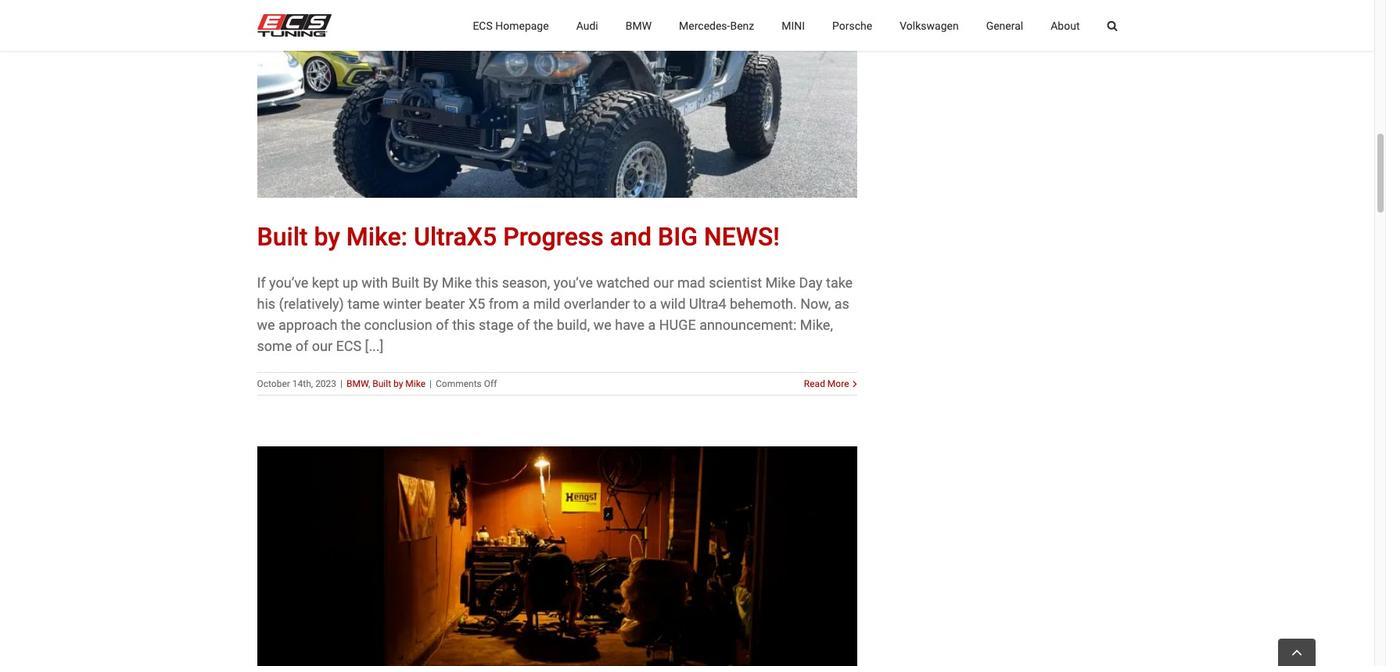 Task type: vqa. For each thing, say whether or not it's contained in the screenshot.
the scientist
yes



Task type: locate. For each thing, give the bounding box(es) containing it.
1 horizontal spatial by
[[393, 378, 403, 389]]

general link
[[986, 0, 1023, 51]]

porsche link
[[832, 0, 872, 51]]

1 horizontal spatial we
[[594, 316, 612, 333]]

beater
[[425, 295, 465, 312]]

0 horizontal spatial our
[[312, 338, 333, 354]]

bmw link for the built by mike link
[[347, 378, 368, 389]]

2 the from the left
[[534, 316, 553, 333]]

1 vertical spatial by
[[393, 378, 403, 389]]

1 vertical spatial bmw
[[347, 378, 368, 389]]

we down his
[[257, 316, 275, 333]]

0 horizontal spatial by
[[314, 222, 340, 252]]

about
[[1051, 19, 1080, 32]]

mini
[[782, 19, 805, 32]]

1 horizontal spatial you've
[[554, 274, 593, 291]]

1 you've from the left
[[269, 274, 309, 291]]

built by mike: ultrax5 progress and big news! image
[[257, 0, 857, 198]]

1 vertical spatial ecs
[[336, 338, 362, 354]]

1 horizontal spatial the
[[534, 316, 553, 333]]

| left comments
[[429, 378, 432, 389]]

built
[[257, 222, 308, 252], [391, 274, 419, 291], [373, 378, 391, 389]]

bmw right 2023
[[347, 378, 368, 389]]

bmw link for mini link
[[626, 0, 652, 51]]

bmw link
[[626, 0, 652, 51], [347, 378, 368, 389]]

ecs left homepage
[[473, 19, 493, 32]]

progress
[[503, 222, 604, 252]]

0 horizontal spatial of
[[296, 338, 308, 354]]

by right ,
[[393, 378, 403, 389]]

general
[[986, 19, 1023, 32]]

built by mike: ultrax5 progress and big news!
[[257, 222, 780, 252]]

as
[[834, 295, 849, 312]]

news!
[[704, 222, 780, 252]]

0 vertical spatial this
[[475, 274, 498, 291]]

by
[[314, 222, 340, 252], [393, 378, 403, 389]]

1 horizontal spatial of
[[436, 316, 449, 333]]

0 horizontal spatial we
[[257, 316, 275, 333]]

mike up the 'behemoth.'
[[765, 274, 796, 291]]

mike up beater
[[442, 274, 472, 291]]

this down x5
[[452, 316, 475, 333]]

big
[[658, 222, 698, 252]]

announcement:
[[699, 316, 797, 333]]

day
[[799, 274, 823, 291]]

and
[[610, 222, 652, 252]]

volkswagen
[[900, 19, 959, 32]]

0 vertical spatial bmw link
[[626, 0, 652, 51]]

bmw right audi link
[[626, 19, 652, 32]]

the down mild
[[534, 316, 553, 333]]

you've right if
[[269, 274, 309, 291]]

2023
[[315, 378, 336, 389]]

0 horizontal spatial ecs
[[336, 338, 362, 354]]

mike
[[442, 274, 472, 291], [765, 274, 796, 291], [405, 378, 426, 389]]

1 the from the left
[[341, 316, 361, 333]]

ecs left [...]
[[336, 338, 362, 354]]

we down overlander
[[594, 316, 612, 333]]

some
[[257, 338, 292, 354]]

ecs
[[473, 19, 493, 32], [336, 338, 362, 354]]

1 vertical spatial built
[[391, 274, 419, 291]]

october
[[257, 378, 290, 389]]

overlander
[[564, 295, 630, 312]]

huge
[[659, 316, 696, 333]]

take
[[826, 274, 853, 291]]

of
[[436, 316, 449, 333], [517, 316, 530, 333], [296, 338, 308, 354]]

the
[[341, 316, 361, 333], [534, 316, 553, 333]]

bmw link right audi link
[[626, 0, 652, 51]]

0 horizontal spatial |
[[340, 378, 343, 389]]

2 horizontal spatial of
[[517, 316, 530, 333]]

,
[[368, 378, 370, 389]]

| right 2023
[[340, 378, 343, 389]]

0 vertical spatial our
[[653, 274, 674, 291]]

more
[[827, 378, 849, 389]]

0 horizontal spatial bmw link
[[347, 378, 368, 389]]

by up kept at the top left of page
[[314, 222, 340, 252]]

a
[[522, 295, 530, 312], [649, 295, 657, 312], [648, 316, 656, 333]]

you've up overlander
[[554, 274, 593, 291]]

our down 'approach'
[[312, 338, 333, 354]]

bmw link right 2023
[[347, 378, 368, 389]]

mike left comments
[[405, 378, 426, 389]]

0 horizontal spatial you've
[[269, 274, 309, 291]]

scientist
[[709, 274, 762, 291]]

0 vertical spatial ecs
[[473, 19, 493, 32]]

1 vertical spatial bmw link
[[347, 378, 368, 389]]

this up x5
[[475, 274, 498, 291]]

0 vertical spatial bmw
[[626, 19, 652, 32]]

0 horizontal spatial the
[[341, 316, 361, 333]]

built right ,
[[373, 378, 391, 389]]

of right stage at the top left of page
[[517, 316, 530, 333]]

have
[[615, 316, 645, 333]]

with
[[362, 274, 388, 291]]

our
[[653, 274, 674, 291], [312, 338, 333, 354]]

1 vertical spatial our
[[312, 338, 333, 354]]

built up if
[[257, 222, 308, 252]]

built inside if you've kept up with built by mike this season, you've watched our mad scientist mike day take his (relatively) tame winter beater x5 from a mild overlander to a wild ultra4 behemoth. now, as we approach the conclusion of this stage of the build, we have a huge announcement: mike, some of our ecs [...]
[[391, 274, 419, 291]]

of down beater
[[436, 316, 449, 333]]

tame
[[348, 295, 380, 312]]

bmw
[[626, 19, 652, 32], [347, 378, 368, 389]]

you've
[[269, 274, 309, 291], [554, 274, 593, 291]]

ecs tuning logo image
[[257, 14, 331, 37]]

built up winter
[[391, 274, 419, 291]]

|
[[340, 378, 343, 389], [429, 378, 432, 389]]

by
[[423, 274, 438, 291]]

we
[[257, 316, 275, 333], [594, 316, 612, 333]]

behemoth.
[[730, 295, 797, 312]]

from
[[489, 295, 519, 312]]

1 horizontal spatial bmw link
[[626, 0, 652, 51]]

this
[[475, 274, 498, 291], [452, 316, 475, 333]]

build,
[[557, 316, 590, 333]]

of down 'approach'
[[296, 338, 308, 354]]

now,
[[800, 295, 831, 312]]

1 horizontal spatial |
[[429, 378, 432, 389]]

the down tame
[[341, 316, 361, 333]]

1 horizontal spatial bmw
[[626, 19, 652, 32]]

our up wild
[[653, 274, 674, 291]]

about link
[[1051, 0, 1080, 51]]

ecs inside if you've kept up with built by mike this season, you've watched our mad scientist mike day take his (relatively) tame winter beater x5 from a mild overlander to a wild ultra4 behemoth. now, as we approach the conclusion of this stage of the build, we have a huge announcement: mike, some of our ecs [...]
[[336, 338, 362, 354]]



Task type: describe. For each thing, give the bounding box(es) containing it.
mike:
[[346, 222, 408, 252]]

read more
[[804, 378, 849, 389]]

his
[[257, 295, 275, 312]]

ultra4
[[689, 295, 726, 312]]

mercedes-
[[679, 19, 730, 32]]

ecs homepage
[[473, 19, 549, 32]]

built by mike link
[[373, 378, 426, 389]]

[...]
[[365, 338, 384, 354]]

(relatively)
[[279, 295, 344, 312]]

1 horizontal spatial ecs
[[473, 19, 493, 32]]

approach
[[278, 316, 337, 333]]

1 vertical spatial this
[[452, 316, 475, 333]]

mad
[[677, 274, 705, 291]]

benz
[[730, 19, 754, 32]]

mild
[[533, 295, 560, 312]]

reviving your passion: what to do when you're losing interest image
[[257, 446, 857, 666]]

0 vertical spatial built
[[257, 222, 308, 252]]

kept
[[312, 274, 339, 291]]

winter
[[383, 295, 422, 312]]

off
[[484, 378, 497, 389]]

season,
[[502, 274, 550, 291]]

if
[[257, 274, 266, 291]]

mercedes-benz link
[[679, 0, 754, 51]]

1 we from the left
[[257, 316, 275, 333]]

homepage
[[495, 19, 549, 32]]

x5
[[468, 295, 485, 312]]

2 horizontal spatial mike
[[765, 274, 796, 291]]

ecs homepage link
[[473, 0, 549, 51]]

2 | from the left
[[429, 378, 432, 389]]

audi
[[576, 19, 598, 32]]

watched
[[596, 274, 650, 291]]

audi link
[[576, 0, 598, 51]]

comments
[[436, 378, 482, 389]]

read
[[804, 378, 825, 389]]

a left mild
[[522, 295, 530, 312]]

1 horizontal spatial mike
[[442, 274, 472, 291]]

october 14th, 2023 | bmw , built by mike | comments off
[[257, 378, 497, 389]]

0 vertical spatial by
[[314, 222, 340, 252]]

read more link
[[804, 377, 849, 391]]

2 you've from the left
[[554, 274, 593, 291]]

mike,
[[800, 316, 833, 333]]

a right to
[[649, 295, 657, 312]]

2 we from the left
[[594, 316, 612, 333]]

0 horizontal spatial bmw
[[347, 378, 368, 389]]

porsche
[[832, 19, 872, 32]]

stage
[[479, 316, 514, 333]]

14th,
[[292, 378, 313, 389]]

if you've kept up with built by mike this season, you've watched our mad scientist mike day take his (relatively) tame winter beater x5 from a mild overlander to a wild ultra4 behemoth. now, as we approach the conclusion of this stage of the build, we have a huge announcement: mike, some of our ecs [...]
[[257, 274, 853, 354]]

to
[[633, 295, 646, 312]]

wild
[[660, 295, 686, 312]]

0 horizontal spatial mike
[[405, 378, 426, 389]]

1 | from the left
[[340, 378, 343, 389]]

ultrax5
[[414, 222, 497, 252]]

volkswagen link
[[900, 0, 959, 51]]

built by mike: ultrax5 progress and big news! link
[[257, 222, 780, 252]]

mercedes-benz
[[679, 19, 754, 32]]

mini link
[[782, 0, 805, 51]]

2 vertical spatial built
[[373, 378, 391, 389]]

up
[[342, 274, 358, 291]]

a right have
[[648, 316, 656, 333]]

conclusion
[[364, 316, 432, 333]]

1 horizontal spatial our
[[653, 274, 674, 291]]



